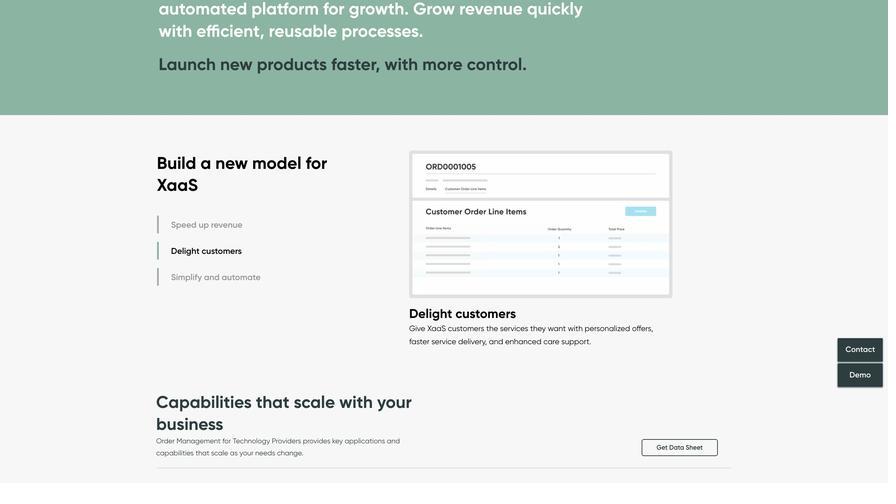 Task type: describe. For each thing, give the bounding box(es) containing it.
1 vertical spatial that
[[196, 450, 209, 458]]

delight customers link
[[157, 242, 263, 260]]

demo link
[[838, 364, 883, 387]]

a
[[201, 152, 211, 174]]

0 vertical spatial with
[[385, 54, 418, 75]]

revenue
[[211, 220, 243, 230]]

delight customers
[[171, 246, 242, 256]]

providers
[[272, 437, 301, 446]]

simplify and automate
[[171, 272, 261, 283]]

speed
[[171, 220, 197, 230]]

deliver great services to saas customers image
[[409, 144, 673, 306]]

technology
[[233, 437, 270, 446]]

simplify and automate link
[[157, 269, 263, 286]]

contact link
[[838, 339, 883, 362]]

service
[[432, 337, 457, 347]]

0 horizontal spatial your
[[240, 450, 254, 458]]

get data sheet
[[657, 445, 703, 452]]

launch
[[159, 54, 216, 75]]

0 vertical spatial your
[[377, 392, 412, 413]]

new inside build a new model for xaas
[[216, 152, 248, 174]]

capabilities
[[156, 392, 252, 413]]

products
[[257, 54, 327, 75]]

and inside 'capabilities that scale with your business order management for technology providers provides key applications and capabilities that scale as your needs change.'
[[387, 437, 400, 446]]

speed up revenue
[[171, 220, 243, 230]]

delight for delight customers give xaas customers the services they want with personalized offers, faster service delivery, and enhanced care support.
[[409, 306, 453, 322]]

capabilities
[[156, 450, 194, 458]]

simplify
[[171, 272, 202, 283]]

0 vertical spatial new
[[220, 54, 253, 75]]

the
[[487, 324, 498, 333]]

get
[[657, 445, 668, 452]]

want
[[548, 324, 566, 333]]

sheet
[[686, 445, 703, 452]]

faster
[[409, 337, 430, 347]]

management
[[177, 437, 221, 446]]

delight for delight customers
[[171, 246, 200, 256]]

xaas inside build a new model for xaas
[[157, 175, 198, 196]]

customers for delight customers give xaas customers the services they want with personalized offers, faster service delivery, and enhanced care support.
[[456, 306, 516, 322]]

model
[[252, 152, 302, 174]]

business
[[156, 414, 223, 435]]

key
[[332, 437, 343, 446]]

care
[[544, 337, 560, 347]]

they
[[531, 324, 546, 333]]



Task type: locate. For each thing, give the bounding box(es) containing it.
demo
[[850, 371, 871, 380]]

1 vertical spatial new
[[216, 152, 248, 174]]

as
[[230, 450, 238, 458]]

2 vertical spatial with
[[339, 392, 373, 413]]

data
[[670, 445, 685, 452]]

customers
[[202, 246, 242, 256], [456, 306, 516, 322], [448, 324, 485, 333]]

contact
[[846, 345, 876, 355]]

for inside build a new model for xaas
[[306, 152, 327, 174]]

and right "applications" at the left of page
[[387, 437, 400, 446]]

1 vertical spatial with
[[568, 324, 583, 333]]

change.
[[277, 450, 303, 458]]

with
[[385, 54, 418, 75], [568, 324, 583, 333], [339, 392, 373, 413]]

enhanced
[[505, 337, 542, 347]]

0 vertical spatial xaas
[[157, 175, 198, 196]]

your
[[377, 392, 412, 413], [240, 450, 254, 458]]

0 horizontal spatial xaas
[[157, 175, 198, 196]]

1 horizontal spatial for
[[306, 152, 327, 174]]

delight inside delight customers give xaas customers the services they want with personalized offers, faster service delivery, and enhanced care support.
[[409, 306, 453, 322]]

give
[[409, 324, 426, 333]]

with inside delight customers give xaas customers the services they want with personalized offers, faster service delivery, and enhanced care support.
[[568, 324, 583, 333]]

1 horizontal spatial with
[[385, 54, 418, 75]]

1 horizontal spatial your
[[377, 392, 412, 413]]

1 horizontal spatial xaas
[[427, 324, 446, 333]]

customers for delight customers
[[202, 246, 242, 256]]

1 vertical spatial customers
[[456, 306, 516, 322]]

1 horizontal spatial scale
[[294, 392, 335, 413]]

build a new model for xaas
[[157, 152, 327, 196]]

0 vertical spatial delight
[[171, 246, 200, 256]]

and right simplify
[[204, 272, 220, 283]]

speed up revenue link
[[157, 216, 263, 234]]

1 vertical spatial your
[[240, 450, 254, 458]]

0 vertical spatial customers
[[202, 246, 242, 256]]

order
[[156, 437, 175, 446]]

with inside 'capabilities that scale with your business order management for technology providers provides key applications and capabilities that scale as your needs change.'
[[339, 392, 373, 413]]

launch new products faster, with more control.
[[159, 54, 527, 75]]

xaas inside delight customers give xaas customers the services they want with personalized offers, faster service delivery, and enhanced care support.
[[427, 324, 446, 333]]

faster,
[[331, 54, 381, 75]]

applications
[[345, 437, 385, 446]]

0 horizontal spatial and
[[204, 272, 220, 283]]

0 horizontal spatial scale
[[211, 450, 228, 458]]

needs
[[255, 450, 275, 458]]

1 horizontal spatial and
[[387, 437, 400, 446]]

provides
[[303, 437, 331, 446]]

new
[[220, 54, 253, 75], [216, 152, 248, 174]]

customers up delivery,
[[448, 324, 485, 333]]

and inside delight customers give xaas customers the services they want with personalized offers, faster service delivery, and enhanced care support.
[[489, 337, 503, 347]]

delight up give
[[409, 306, 453, 322]]

delight
[[171, 246, 200, 256], [409, 306, 453, 322]]

support.
[[562, 337, 591, 347]]

delivery,
[[458, 337, 487, 347]]

and
[[204, 272, 220, 283], [489, 337, 503, 347], [387, 437, 400, 446]]

for inside 'capabilities that scale with your business order management for technology providers provides key applications and capabilities that scale as your needs change.'
[[222, 437, 231, 446]]

0 vertical spatial that
[[256, 392, 290, 413]]

2 vertical spatial customers
[[448, 324, 485, 333]]

1 vertical spatial scale
[[211, 450, 228, 458]]

personalized
[[585, 324, 630, 333]]

scale
[[294, 392, 335, 413], [211, 450, 228, 458]]

automate
[[222, 272, 261, 283]]

0 horizontal spatial that
[[196, 450, 209, 458]]

get data sheet link
[[642, 440, 718, 457]]

xaas
[[157, 175, 198, 196], [427, 324, 446, 333]]

delight customers give xaas customers the services they want with personalized offers, faster service delivery, and enhanced care support.
[[409, 306, 654, 347]]

customers down revenue
[[202, 246, 242, 256]]

0 horizontal spatial delight
[[171, 246, 200, 256]]

services
[[500, 324, 529, 333]]

and down the
[[489, 337, 503, 347]]

2 horizontal spatial with
[[568, 324, 583, 333]]

offers,
[[632, 324, 654, 333]]

2 horizontal spatial and
[[489, 337, 503, 347]]

for
[[306, 152, 327, 174], [222, 437, 231, 446]]

1 vertical spatial delight
[[409, 306, 453, 322]]

xaas down the build
[[157, 175, 198, 196]]

that
[[256, 392, 290, 413], [196, 450, 209, 458]]

1 vertical spatial and
[[489, 337, 503, 347]]

1 horizontal spatial that
[[256, 392, 290, 413]]

up
[[199, 220, 209, 230]]

0 horizontal spatial for
[[222, 437, 231, 446]]

0 horizontal spatial with
[[339, 392, 373, 413]]

customers up the
[[456, 306, 516, 322]]

2 vertical spatial and
[[387, 437, 400, 446]]

0 vertical spatial scale
[[294, 392, 335, 413]]

1 horizontal spatial delight
[[409, 306, 453, 322]]

0 vertical spatial for
[[306, 152, 327, 174]]

1 vertical spatial xaas
[[427, 324, 446, 333]]

1 vertical spatial for
[[222, 437, 231, 446]]

more
[[423, 54, 463, 75]]

capabilities that scale with your business order management for technology providers provides key applications and capabilities that scale as your needs change.
[[156, 392, 412, 458]]

build
[[157, 152, 196, 174]]

delight up simplify
[[171, 246, 200, 256]]

0 vertical spatial and
[[204, 272, 220, 283]]

control.
[[467, 54, 527, 75]]

xaas up service
[[427, 324, 446, 333]]



Task type: vqa. For each thing, say whether or not it's contained in the screenshot.
requests inside the 150 team requests automated in first month
no



